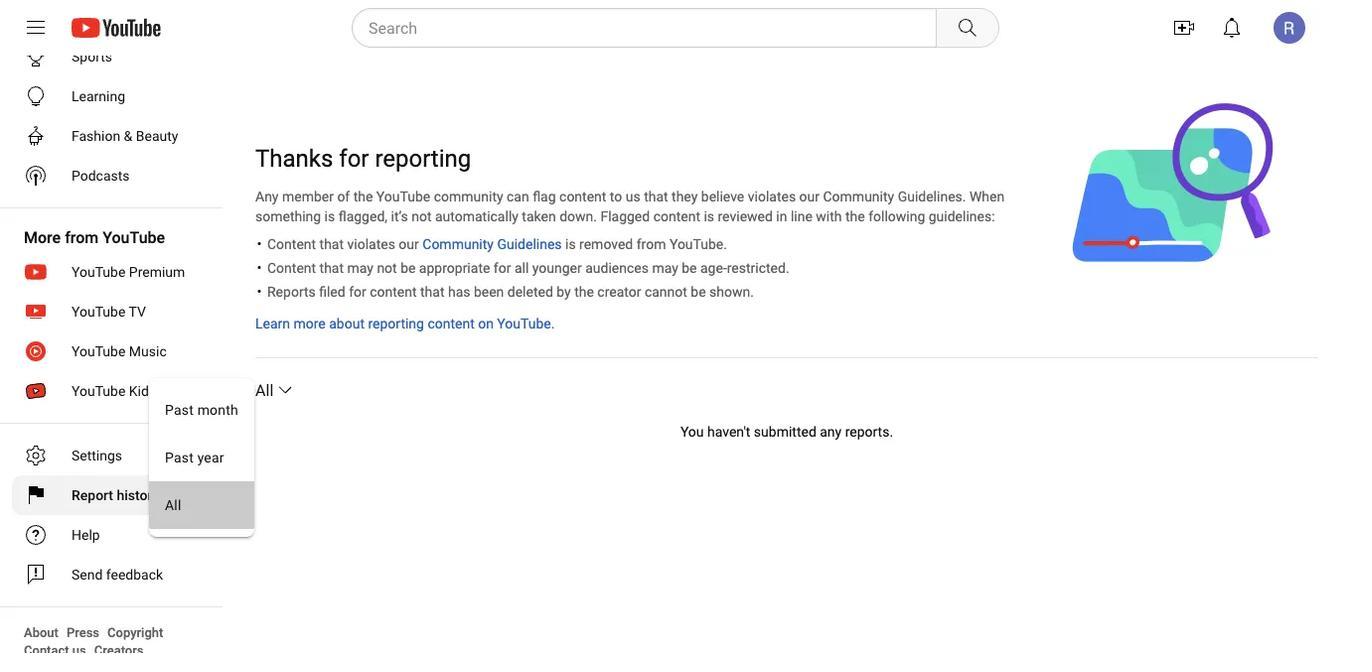 Task type: describe. For each thing, give the bounding box(es) containing it.
history
[[117, 488, 159, 504]]

flagged,
[[339, 208, 388, 225]]

send
[[72, 567, 103, 583]]

flag
[[533, 188, 556, 205]]

help
[[72, 527, 100, 544]]

0 horizontal spatial from
[[65, 228, 99, 247]]

about
[[329, 316, 365, 332]]

guidelines
[[497, 236, 562, 252]]

report history
[[72, 488, 159, 504]]

reporting inside "link"
[[368, 316, 424, 332]]

guidelines:
[[929, 208, 996, 225]]

creator
[[598, 284, 642, 300]]

youtube for youtube music
[[72, 343, 126, 360]]

copyright
[[107, 626, 163, 641]]

appropriate
[[419, 260, 490, 276]]

reports
[[267, 284, 316, 300]]

music
[[129, 343, 167, 360]]

press
[[67, 626, 99, 641]]

that down flagged,
[[320, 236, 344, 252]]

violates inside content that violates our community guidelines is removed from youtube. content that may not be appropriate for all younger audiences may be age-restricted. reports filed for content that has been deleted by the creator cannot be shown.
[[347, 236, 395, 252]]

with
[[816, 208, 842, 225]]

month
[[197, 402, 238, 418]]

list box inside all group
[[149, 379, 254, 538]]

community guidelines link
[[423, 235, 562, 254]]

from inside content that violates our community guidelines is removed from youtube. content that may not be appropriate for all younger audiences may be age-restricted. reports filed for content that has been deleted by the creator cannot be shown.
[[637, 236, 666, 252]]

community
[[434, 188, 504, 205]]

community inside any member of the youtube community can flag content to us that they believe violates our community guidelines. when something is flagged, it's not automatically taken down. flagged content is reviewed in line with the following guidelines:
[[823, 188, 895, 205]]

community inside content that violates our community guidelines is removed from youtube. content that may not be appropriate for all younger audiences may be age-restricted. reports filed for content that has been deleted by the creator cannot be shown.
[[423, 236, 494, 252]]

about press copyright
[[24, 626, 163, 641]]

something
[[255, 208, 321, 225]]

cannot
[[645, 284, 688, 300]]

the inside content that violates our community guidelines is removed from youtube. content that may not be appropriate for all younger audiences may be age-restricted. reports filed for content that has been deleted by the creator cannot be shown.
[[575, 284, 594, 300]]

content that violates our community guidelines is removed from youtube. content that may not be appropriate for all younger audiences may be age-restricted. reports filed for content that has been deleted by the creator cannot be shown.
[[267, 236, 790, 300]]

all link
[[149, 482, 254, 530]]

youtube premium
[[72, 264, 185, 280]]

more
[[24, 228, 61, 247]]

filed
[[319, 284, 346, 300]]

reviewed
[[718, 208, 773, 225]]

us
[[626, 188, 641, 205]]

more
[[294, 316, 326, 332]]

guidelines.
[[898, 188, 967, 205]]

shown.
[[710, 284, 754, 300]]

of
[[337, 188, 350, 205]]

past month link
[[149, 387, 254, 434]]

about link
[[24, 624, 59, 642]]

learn
[[255, 316, 290, 332]]

send feedback
[[72, 567, 163, 583]]

content inside "link"
[[428, 316, 475, 332]]

be left age- at the top right of the page
[[682, 260, 697, 276]]

when
[[970, 188, 1005, 205]]

youtube tv
[[72, 304, 146, 320]]

any member of the youtube community can flag content to us that they believe violates our community guidelines. when something is flagged, it's not automatically taken down. flagged content is reviewed in line with the following guidelines:
[[255, 188, 1009, 225]]

sports
[[72, 48, 112, 65]]

member
[[282, 188, 334, 205]]

tv
[[129, 304, 146, 320]]

automatically
[[435, 208, 519, 225]]

about
[[24, 626, 59, 641]]

youtube up youtube premium at the top of page
[[103, 228, 165, 247]]

down.
[[560, 208, 597, 225]]

deleted
[[508, 284, 553, 300]]

youtube. inside "link"
[[497, 316, 555, 332]]

past year link
[[149, 434, 254, 482]]

on
[[478, 316, 494, 332]]

2 may from the left
[[652, 260, 679, 276]]

they
[[672, 188, 698, 205]]

more from youtube
[[24, 228, 165, 247]]

avatar image image
[[1274, 12, 1306, 44]]

&
[[124, 128, 133, 144]]

our inside content that violates our community guidelines is removed from youtube. content that may not be appropriate for all younger audiences may be age-restricted. reports filed for content that has been deleted by the creator cannot be shown.
[[399, 236, 419, 252]]

been
[[474, 284, 504, 300]]

by
[[557, 284, 571, 300]]

violates inside any member of the youtube community can flag content to us that they believe violates our community guidelines. when something is flagged, it's not automatically taken down. flagged content is reviewed in line with the following guidelines:
[[748, 188, 796, 205]]

feedback
[[106, 567, 163, 583]]

youtube for youtube tv
[[72, 304, 126, 320]]

youtube for youtube premium
[[72, 264, 126, 280]]

has
[[448, 284, 471, 300]]

youtube music
[[72, 343, 167, 360]]

submitted
[[754, 424, 817, 440]]

thanks
[[255, 145, 333, 173]]

premium
[[129, 264, 185, 280]]

following
[[869, 208, 926, 225]]

to
[[610, 188, 622, 205]]

settings
[[72, 448, 122, 464]]

2 horizontal spatial is
[[704, 208, 715, 225]]

restricted.
[[727, 260, 790, 276]]

be left appropriate
[[401, 260, 416, 276]]



Task type: locate. For each thing, give the bounding box(es) containing it.
from right more
[[65, 228, 99, 247]]

youtube up it's
[[377, 188, 431, 205]]

youtube left "kids" in the bottom left of the page
[[72, 383, 126, 400]]

year
[[197, 450, 224, 466]]

past left "year"
[[165, 450, 194, 466]]

1 vertical spatial violates
[[347, 236, 395, 252]]

not
[[412, 208, 432, 225], [377, 260, 397, 276]]

reporting right about
[[368, 316, 424, 332]]

youtube down more from youtube at the top of the page
[[72, 264, 126, 280]]

1 vertical spatial our
[[399, 236, 419, 252]]

all for 'all' link at bottom
[[165, 497, 181, 514]]

past year
[[165, 450, 224, 466]]

youtube for youtube kids
[[72, 383, 126, 400]]

all
[[255, 381, 274, 400], [165, 497, 181, 514]]

kids
[[129, 383, 156, 400]]

all inside dropdown button
[[255, 381, 274, 400]]

the right 'with'
[[846, 208, 865, 225]]

line
[[791, 208, 813, 225]]

1 horizontal spatial violates
[[748, 188, 796, 205]]

community up 'with'
[[823, 188, 895, 205]]

learning link
[[12, 77, 215, 116], [12, 77, 215, 116]]

past for past month
[[165, 402, 194, 418]]

learn more about reporting content on youtube.
[[255, 316, 555, 332]]

community
[[823, 188, 895, 205], [423, 236, 494, 252]]

1 vertical spatial reporting
[[368, 316, 424, 332]]

for up 'of'
[[339, 145, 369, 173]]

youtube down youtube tv
[[72, 343, 126, 360]]

0 horizontal spatial all
[[165, 497, 181, 514]]

reports.
[[845, 424, 894, 440]]

0 horizontal spatial our
[[399, 236, 419, 252]]

from
[[65, 228, 99, 247], [637, 236, 666, 252]]

None search field
[[316, 8, 1004, 48]]

past for past year
[[165, 450, 194, 466]]

that inside any member of the youtube community can flag content to us that they believe violates our community guidelines. when something is flagged, it's not automatically taken down. flagged content is reviewed in line with the following guidelines:
[[644, 188, 669, 205]]

2 vertical spatial the
[[575, 284, 594, 300]]

is
[[325, 208, 335, 225], [704, 208, 715, 225], [566, 236, 576, 252]]

for right the filed
[[349, 284, 366, 300]]

content down they
[[654, 208, 701, 225]]

youtube kids
[[72, 383, 156, 400]]

not down it's
[[377, 260, 397, 276]]

1 vertical spatial community
[[423, 236, 494, 252]]

you
[[681, 424, 704, 440]]

0 horizontal spatial violates
[[347, 236, 395, 252]]

1 vertical spatial the
[[846, 208, 865, 225]]

youtube music link
[[12, 332, 215, 372], [12, 332, 215, 372]]

1 horizontal spatial is
[[566, 236, 576, 252]]

believe
[[701, 188, 745, 205]]

1 content from the top
[[267, 236, 316, 252]]

2 content from the top
[[267, 260, 316, 276]]

2 horizontal spatial the
[[846, 208, 865, 225]]

the right by
[[575, 284, 594, 300]]

copyright link
[[107, 624, 163, 642]]

list box
[[149, 379, 254, 538]]

youtube. inside content that violates our community guidelines is removed from youtube. content that may not be appropriate for all younger audiences may be age-restricted. reports filed for content that has been deleted by the creator cannot be shown.
[[670, 236, 728, 252]]

content up learn more about reporting content on youtube.
[[370, 284, 417, 300]]

0 vertical spatial violates
[[748, 188, 796, 205]]

0 vertical spatial not
[[412, 208, 432, 225]]

audiences
[[586, 260, 649, 276]]

not inside content that violates our community guidelines is removed from youtube. content that may not be appropriate for all younger audiences may be age-restricted. reports filed for content that has been deleted by the creator cannot be shown.
[[377, 260, 397, 276]]

taken
[[522, 208, 556, 225]]

violates down flagged,
[[347, 236, 395, 252]]

content up reports
[[267, 260, 316, 276]]

content down something
[[267, 236, 316, 252]]

1 past from the top
[[165, 402, 194, 418]]

younger
[[533, 260, 582, 276]]

podcasts
[[72, 167, 130, 184]]

1 vertical spatial past
[[165, 450, 194, 466]]

0 horizontal spatial youtube.
[[497, 316, 555, 332]]

0 vertical spatial community
[[823, 188, 895, 205]]

flagged
[[601, 208, 650, 225]]

0 horizontal spatial is
[[325, 208, 335, 225]]

the right 'of'
[[354, 188, 373, 205]]

is down member at the top left
[[325, 208, 335, 225]]

violates up in
[[748, 188, 796, 205]]

0 vertical spatial reporting
[[375, 145, 471, 173]]

youtube inside any member of the youtube community can flag content to us that they believe violates our community guidelines. when something is flagged, it's not automatically taken down. flagged content is reviewed in line with the following guidelines:
[[377, 188, 431, 205]]

the
[[354, 188, 373, 205], [846, 208, 865, 225], [575, 284, 594, 300]]

content
[[560, 188, 607, 205], [654, 208, 701, 225], [370, 284, 417, 300], [428, 316, 475, 332]]

that right us at the left of the page
[[644, 188, 669, 205]]

youtube left tv
[[72, 304, 126, 320]]

not inside any member of the youtube community can flag content to us that they believe violates our community guidelines. when something is flagged, it's not automatically taken down. flagged content is reviewed in line with the following guidelines:
[[412, 208, 432, 225]]

you haven't submitted any reports.
[[681, 424, 894, 440]]

0 vertical spatial our
[[800, 188, 820, 205]]

all
[[515, 260, 529, 276]]

past month
[[165, 402, 238, 418]]

all button
[[255, 379, 298, 403]]

report history link
[[12, 476, 215, 516], [12, 476, 215, 516]]

may down flagged,
[[347, 260, 374, 276]]

0 horizontal spatial the
[[354, 188, 373, 205]]

1 horizontal spatial our
[[800, 188, 820, 205]]

that left has
[[420, 284, 445, 300]]

press link
[[67, 624, 99, 642]]

youtube. down deleted
[[497, 316, 555, 332]]

any
[[255, 188, 279, 205]]

0 vertical spatial youtube.
[[670, 236, 728, 252]]

0 vertical spatial the
[[354, 188, 373, 205]]

list box containing past month
[[149, 379, 254, 538]]

content down has
[[428, 316, 475, 332]]

learn more about reporting content on youtube. link
[[255, 314, 555, 334]]

is down believe
[[704, 208, 715, 225]]

for
[[339, 145, 369, 173], [494, 260, 511, 276], [349, 284, 366, 300]]

all group
[[149, 369, 298, 548]]

1 horizontal spatial all
[[255, 381, 274, 400]]

fashion & beauty
[[72, 128, 178, 144]]

in
[[777, 208, 788, 225]]

0 horizontal spatial not
[[377, 260, 397, 276]]

all for all dropdown button at the left
[[255, 381, 274, 400]]

1 horizontal spatial the
[[575, 284, 594, 300]]

fashion
[[72, 128, 120, 144]]

content inside content that violates our community guidelines is removed from youtube. content that may not be appropriate for all younger audiences may be age-restricted. reports filed for content that has been deleted by the creator cannot be shown.
[[370, 284, 417, 300]]

for left all
[[494, 260, 511, 276]]

0 vertical spatial content
[[267, 236, 316, 252]]

Search text field
[[369, 15, 932, 41]]

1 horizontal spatial youtube.
[[670, 236, 728, 252]]

youtube
[[377, 188, 431, 205], [103, 228, 165, 247], [72, 264, 126, 280], [72, 304, 126, 320], [72, 343, 126, 360], [72, 383, 126, 400]]

youtube kids link
[[12, 372, 215, 411], [12, 372, 215, 411]]

content up down.
[[560, 188, 607, 205]]

reporting
[[375, 145, 471, 173], [368, 316, 424, 332]]

from down flagged
[[637, 236, 666, 252]]

age-
[[701, 260, 727, 276]]

reporting up community
[[375, 145, 471, 173]]

send feedback link
[[12, 556, 215, 595], [12, 556, 215, 595]]

youtube tv link
[[12, 292, 215, 332], [12, 292, 215, 332]]

our inside any member of the youtube community can flag content to us that they believe violates our community guidelines. when something is flagged, it's not automatically taken down. flagged content is reviewed in line with the following guidelines:
[[800, 188, 820, 205]]

can
[[507, 188, 529, 205]]

beauty
[[136, 128, 178, 144]]

0 vertical spatial past
[[165, 402, 194, 418]]

it's
[[391, 208, 408, 225]]

podcasts link
[[12, 156, 215, 196], [12, 156, 215, 196]]

content
[[267, 236, 316, 252], [267, 260, 316, 276]]

our down it's
[[399, 236, 419, 252]]

1 horizontal spatial may
[[652, 260, 679, 276]]

be
[[401, 260, 416, 276], [682, 260, 697, 276], [691, 284, 706, 300]]

community up appropriate
[[423, 236, 494, 252]]

0 horizontal spatial may
[[347, 260, 374, 276]]

2 past from the top
[[165, 450, 194, 466]]

sports link
[[12, 37, 215, 77], [12, 37, 215, 77]]

youtube. up age- at the top right of the page
[[670, 236, 728, 252]]

be down age- at the top right of the page
[[691, 284, 706, 300]]

2 vertical spatial for
[[349, 284, 366, 300]]

that up the filed
[[320, 260, 344, 276]]

all right past month link
[[255, 381, 274, 400]]

1 horizontal spatial community
[[823, 188, 895, 205]]

our up "line"
[[800, 188, 820, 205]]

any
[[820, 424, 842, 440]]

thanks for reporting
[[255, 145, 471, 173]]

past left month
[[165, 402, 194, 418]]

help link
[[12, 516, 215, 556], [12, 516, 215, 556]]

report
[[72, 488, 113, 504]]

1 vertical spatial youtube.
[[497, 316, 555, 332]]

0 vertical spatial for
[[339, 145, 369, 173]]

0 horizontal spatial community
[[423, 236, 494, 252]]

1 vertical spatial for
[[494, 260, 511, 276]]

is up younger
[[566, 236, 576, 252]]

that
[[644, 188, 669, 205], [320, 236, 344, 252], [320, 260, 344, 276], [420, 284, 445, 300]]

0 vertical spatial all
[[255, 381, 274, 400]]

1 may from the left
[[347, 260, 374, 276]]

is inside content that violates our community guidelines is removed from youtube. content that may not be appropriate for all younger audiences may be age-restricted. reports filed for content that has been deleted by the creator cannot be shown.
[[566, 236, 576, 252]]

all right history
[[165, 497, 181, 514]]

not right it's
[[412, 208, 432, 225]]

haven't
[[708, 424, 751, 440]]

1 horizontal spatial not
[[412, 208, 432, 225]]

may up cannot
[[652, 260, 679, 276]]

1 vertical spatial content
[[267, 260, 316, 276]]

1 horizontal spatial from
[[637, 236, 666, 252]]

1 vertical spatial all
[[165, 497, 181, 514]]

1 vertical spatial not
[[377, 260, 397, 276]]

past
[[165, 402, 194, 418], [165, 450, 194, 466]]

youtube premium link
[[12, 252, 215, 292], [12, 252, 215, 292]]

learning
[[72, 88, 125, 104]]

removed
[[580, 236, 633, 252]]

youtube.
[[670, 236, 728, 252], [497, 316, 555, 332]]



Task type: vqa. For each thing, say whether or not it's contained in the screenshot.
Can I Survive Alaskan Winter with No Sleeping Bag, No Tent & No Tarp?
no



